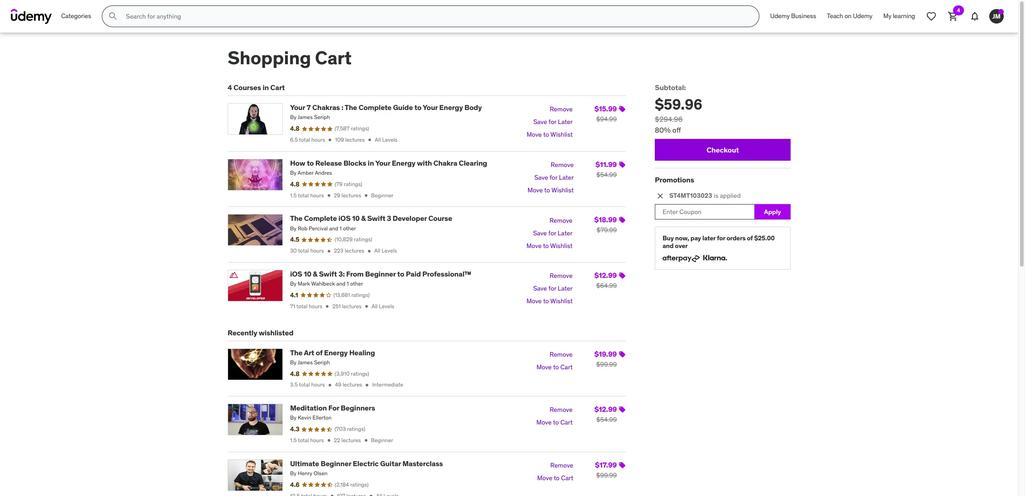 Task type: vqa. For each thing, say whether or not it's contained in the screenshot.
the bottommost -
no



Task type: describe. For each thing, give the bounding box(es) containing it.
remove left $12.99 $64.99
[[550, 272, 573, 280]]

ultimate beginner electric guitar masterclass link
[[290, 459, 443, 468]]

beginner inside ios 10 & swift 3: from beginner to paid professional™ by mark wahlbeck and 1 other
[[365, 269, 396, 278]]

on
[[845, 12, 852, 20]]

lectures for the
[[345, 136, 365, 143]]

(3,910 ratings)
[[335, 370, 369, 377]]

$15.99 $94.99
[[595, 104, 617, 123]]

energy inside 'your 7 chakras : the complete guide to your energy body by james seriph'
[[439, 103, 463, 112]]

10 inside the complete ios 10 & swift 3 developer course by rob percival and 1 other
[[352, 214, 360, 223]]

to inside ios 10 & swift 3: from beginner to paid professional™ by mark wahlbeck and 1 other
[[397, 269, 404, 278]]

developer
[[393, 214, 427, 223]]

remove left $18.99 at the right of the page
[[550, 216, 573, 224]]

hours for to
[[310, 192, 324, 199]]

levels for guide
[[382, 136, 398, 143]]

the complete ios 10 & swift 3 developer course by rob percival and 1 other
[[290, 214, 452, 232]]

ratings) for &
[[351, 291, 370, 298]]

notifications image
[[970, 11, 980, 22]]

how to release blocks in your energy with chakra clearing by amber andres
[[290, 158, 487, 176]]

remove button for how to release blocks in your energy with chakra clearing
[[551, 159, 574, 171]]

complete inside the complete ios 10 & swift 3 developer course by rob percival and 1 other
[[304, 214, 337, 223]]

shopping
[[228, 47, 311, 69]]

$17.99 $99.99
[[595, 460, 617, 479]]

& inside ios 10 & swift 3: from beginner to paid professional™ by mark wahlbeck and 1 other
[[313, 269, 317, 278]]

all for complete
[[375, 136, 381, 143]]

move to cart button for $19.99
[[537, 361, 573, 374]]

masterclass
[[403, 459, 443, 468]]

by inside ios 10 & swift 3: from beginner to paid professional™ by mark wahlbeck and 1 other
[[290, 280, 296, 287]]

wishlist for $11.99
[[552, 186, 574, 194]]

learning
[[893, 12, 915, 20]]

$17.99
[[595, 460, 617, 469]]

ratings) for beginners
[[347, 426, 365, 432]]

other inside the complete ios 10 & swift 3 developer course by rob percival and 1 other
[[343, 225, 356, 232]]

levels for 3
[[382, 247, 397, 254]]

and inside the complete ios 10 & swift 3 developer course by rob percival and 1 other
[[329, 225, 338, 232]]

29
[[334, 192, 340, 199]]

30
[[290, 247, 297, 254]]

you have alerts image
[[999, 9, 1004, 14]]

remove left $12.99 $54.99 on the right of the page
[[550, 406, 573, 414]]

by inside 'your 7 chakras : the complete guide to your energy body by james seriph'
[[290, 114, 296, 121]]

clearing
[[459, 158, 487, 167]]

pay
[[691, 234, 701, 242]]

71 total hours
[[290, 303, 322, 309]]

$18.99 $79.99
[[594, 215, 617, 234]]

your 7 chakras : the complete guide to your energy body link
[[290, 103, 482, 112]]

the inside 'your 7 chakras : the complete guide to your energy body by james seriph'
[[345, 103, 357, 112]]

the complete ios 10 & swift 3 developer course link
[[290, 214, 452, 223]]

healing
[[349, 348, 375, 357]]

49
[[335, 381, 341, 388]]

xxsmall image right 22 lectures
[[363, 437, 369, 444]]

3:
[[339, 269, 345, 278]]

intermediate
[[372, 381, 403, 388]]

xxsmall image left 49
[[327, 382, 333, 388]]

paid
[[406, 269, 421, 278]]

chakras
[[312, 103, 340, 112]]

1.5 total hours for the
[[290, 192, 324, 199]]

coupon icon image for the complete ios 10 & swift 3 developer course
[[619, 217, 626, 224]]

teach on udemy link
[[822, 5, 878, 27]]

teach on udemy
[[827, 12, 873, 20]]

categories button
[[56, 5, 97, 27]]

4 courses in cart
[[228, 83, 285, 92]]

move to wishlist button for $18.99
[[526, 240, 573, 252]]

xxsmall image down (2,184
[[329, 493, 335, 496]]

ratings) for ios
[[354, 236, 372, 243]]

to inside 'your 7 chakras : the complete guide to your energy body by james seriph'
[[414, 103, 422, 112]]

how to release blocks in your energy with chakra clearing link
[[290, 158, 487, 167]]

30 total hours
[[290, 247, 324, 254]]

$99.99 for $17.99
[[596, 471, 617, 479]]

remove move to cart for $19.99
[[537, 350, 573, 371]]

seriph inside the art of energy healing by james seriph
[[314, 359, 330, 366]]

$18.99
[[594, 215, 617, 224]]

13,681 ratings element
[[333, 291, 370, 299]]

:
[[341, 103, 343, 112]]

coupon icon image for the art of energy healing
[[619, 351, 626, 358]]

off
[[673, 125, 681, 135]]

xxsmall image left the 109
[[327, 137, 333, 143]]

xxsmall image right 49 lectures at the bottom left
[[364, 382, 370, 388]]

(13,681
[[333, 291, 350, 298]]

udemy image
[[11, 9, 52, 24]]

remove button for the complete ios 10 & swift 3 developer course
[[550, 214, 573, 227]]

remove save for later move to wishlist for $15.99
[[527, 105, 573, 139]]

shopping cart with 4 items image
[[948, 11, 959, 22]]

beginner up guitar at the bottom of page
[[371, 437, 393, 444]]

$59.96
[[655, 95, 702, 114]]

xxsmall image left 29
[[326, 192, 332, 199]]

move to wishlist button for $11.99
[[528, 184, 574, 197]]

(13,681 ratings)
[[333, 291, 370, 298]]

and inside "buy now, pay later for orders of $25.00 and over"
[[663, 242, 674, 250]]

release
[[315, 158, 342, 167]]

applied
[[720, 192, 741, 200]]

of inside the art of energy healing by james seriph
[[316, 348, 323, 357]]

$54.99 for $12.99
[[597, 416, 617, 424]]

xxsmall image left 251
[[324, 303, 331, 310]]

ios 10 & swift 3: from beginner to paid professional™ link
[[290, 269, 471, 278]]

coupon icon image for ultimate beginner electric guitar masterclass
[[619, 462, 626, 469]]

hours for art
[[311, 381, 325, 388]]

coupon icon image for your 7 chakras : the complete guide to your energy body
[[619, 106, 626, 113]]

cart for meditation for beginners
[[560, 418, 573, 427]]

all for from
[[372, 303, 378, 309]]

$19.99
[[594, 349, 617, 358]]

professional™
[[422, 269, 471, 278]]

wishlist for $15.99
[[551, 131, 573, 139]]

udemy business link
[[765, 5, 822, 27]]

remove button for meditation for beginners
[[550, 404, 573, 417]]

lectures for kevin
[[342, 437, 361, 444]]

Search for anything text field
[[124, 9, 748, 24]]

my
[[883, 12, 892, 20]]

later
[[702, 234, 716, 242]]

remove left $19.99
[[550, 350, 573, 358]]

by inside ultimate beginner electric guitar masterclass by henry olsen
[[290, 470, 296, 477]]

7
[[307, 103, 311, 112]]

all levels for 3
[[374, 247, 397, 254]]

total for for
[[298, 437, 309, 444]]

subtotal:
[[655, 83, 686, 92]]

beginner up 3
[[371, 192, 393, 199]]

for for $18.99
[[549, 229, 556, 237]]

3.5
[[290, 381, 298, 388]]

ultimate
[[290, 459, 319, 468]]

your 7 chakras : the complete guide to your energy body by james seriph
[[290, 103, 482, 121]]

1 inside the complete ios 10 & swift 3 developer course by rob percival and 1 other
[[340, 225, 342, 232]]

2,184 ratings element
[[335, 481, 369, 489]]

(703
[[335, 426, 346, 432]]

for
[[328, 403, 339, 412]]

for for $12.99
[[549, 284, 556, 292]]

teach
[[827, 12, 843, 20]]

xxsmall image left 22
[[326, 437, 332, 444]]

remove button for your 7 chakras : the complete guide to your energy body
[[550, 103, 573, 116]]

james inside the art of energy healing by james seriph
[[298, 359, 313, 366]]

amber
[[298, 169, 314, 176]]

recently wishlisted
[[228, 328, 293, 337]]

ultimate beginner electric guitar masterclass by henry olsen
[[290, 459, 443, 477]]

wishlist image
[[926, 11, 937, 22]]

7,587 ratings element
[[335, 125, 369, 133]]

10 inside ios 10 & swift 3: from beginner to paid professional™ by mark wahlbeck and 1 other
[[304, 269, 311, 278]]

by inside the art of energy healing by james seriph
[[290, 359, 296, 366]]

lectures for healing
[[343, 381, 362, 388]]

move to cart button for $12.99
[[537, 417, 573, 429]]

save for $11.99
[[534, 173, 548, 181]]

courses
[[234, 83, 261, 92]]

remove move to cart for $12.99
[[537, 406, 573, 427]]

electric
[[353, 459, 379, 468]]

and inside ios 10 & swift 3: from beginner to paid professional™ by mark wahlbeck and 1 other
[[336, 280, 345, 287]]

remove save for later move to wishlist for $12.99
[[527, 272, 573, 305]]

wahlbeck
[[311, 280, 335, 287]]

109 lectures
[[335, 136, 365, 143]]

$64.99
[[596, 282, 617, 290]]

by inside how to release blocks in your energy with chakra clearing by amber andres
[[290, 169, 296, 176]]

(2,184 ratings)
[[335, 481, 369, 488]]

(79
[[335, 180, 343, 187]]

22 lectures
[[334, 437, 361, 444]]

beginner inside ultimate beginner electric guitar masterclass by henry olsen
[[321, 459, 351, 468]]

(3,910
[[335, 370, 350, 377]]

ratings) for release
[[344, 180, 362, 187]]

seriph inside 'your 7 chakras : the complete guide to your energy body by james seriph'
[[314, 114, 330, 121]]

xxsmall image right 109 lectures
[[367, 137, 373, 143]]

xxsmall image down 10,829 ratings element
[[366, 248, 373, 254]]

remove save for later move to wishlist for $18.99
[[526, 216, 573, 250]]

0 vertical spatial in
[[263, 83, 269, 92]]

to inside how to release blocks in your energy with chakra clearing by amber andres
[[307, 158, 314, 167]]

from
[[346, 269, 364, 278]]

4 for 4 courses in cart
[[228, 83, 232, 92]]

for inside "buy now, pay later for orders of $25.00 and over"
[[717, 234, 725, 242]]

$54.99 for $11.99
[[597, 171, 617, 179]]

29 lectures
[[334, 192, 361, 199]]

6.5 total hours
[[290, 136, 325, 143]]

$25.00
[[754, 234, 775, 242]]

my learning
[[883, 12, 915, 20]]

meditation
[[290, 403, 327, 412]]

meditation for beginners by kevin ellerton
[[290, 403, 375, 421]]



Task type: locate. For each thing, give the bounding box(es) containing it.
0 horizontal spatial ios
[[290, 269, 302, 278]]

hours left 223
[[310, 247, 324, 254]]

energy left body
[[439, 103, 463, 112]]

later left $12.99 $64.99
[[558, 284, 573, 292]]

2 1.5 total hours from the top
[[290, 437, 324, 444]]

guitar
[[380, 459, 401, 468]]

of right orders
[[747, 234, 753, 242]]

0 vertical spatial the
[[345, 103, 357, 112]]

percival
[[309, 225, 328, 232]]

remove button left $18.99 at the right of the page
[[550, 214, 573, 227]]

0 vertical spatial all
[[375, 136, 381, 143]]

4.6
[[290, 481, 299, 489]]

$79.99
[[597, 226, 617, 234]]

lectures for &
[[345, 247, 364, 254]]

0 horizontal spatial complete
[[304, 214, 337, 223]]

later for $15.99
[[558, 118, 573, 126]]

1 $54.99 from the top
[[597, 171, 617, 179]]

1 inside ios 10 & swift 3: from beginner to paid professional™ by mark wahlbeck and 1 other
[[347, 280, 349, 287]]

$54.99 down the $11.99
[[597, 171, 617, 179]]

0 horizontal spatial 4
[[228, 83, 232, 92]]

1 up (10,829
[[340, 225, 342, 232]]

wishlist
[[551, 131, 573, 139], [552, 186, 574, 194], [550, 242, 573, 250], [550, 297, 573, 305]]

wishlisted
[[259, 328, 293, 337]]

udemy right on
[[853, 12, 873, 20]]

the inside the art of energy healing by james seriph
[[290, 348, 303, 357]]

1.5
[[290, 192, 297, 199], [290, 437, 297, 444]]

1 vertical spatial $99.99
[[596, 471, 617, 479]]

0 vertical spatial james
[[298, 114, 313, 121]]

0 horizontal spatial &
[[313, 269, 317, 278]]

the right the :
[[345, 103, 357, 112]]

other
[[343, 225, 356, 232], [350, 280, 363, 287]]

in inside how to release blocks in your energy with chakra clearing by amber andres
[[368, 158, 374, 167]]

meditation for beginners link
[[290, 403, 375, 412]]

0 vertical spatial move to cart button
[[537, 361, 573, 374]]

guide
[[393, 103, 413, 112]]

1 vertical spatial 1.5 total hours
[[290, 437, 324, 444]]

apply button
[[755, 204, 791, 220]]

1 james from the top
[[298, 114, 313, 121]]

olsen
[[314, 470, 328, 477]]

4.5
[[290, 236, 299, 244]]

ratings) up the '223 lectures'
[[354, 236, 372, 243]]

4 link
[[942, 5, 964, 27]]

complete up percival
[[304, 214, 337, 223]]

& up (10,829 ratings)
[[361, 214, 366, 223]]

1 vertical spatial all
[[374, 247, 380, 254]]

1 vertical spatial 1.5
[[290, 437, 297, 444]]

save for later button for $15.99
[[533, 116, 573, 129]]

4.8 up 3.5
[[290, 370, 299, 378]]

1 horizontal spatial your
[[375, 158, 390, 167]]

1 vertical spatial in
[[368, 158, 374, 167]]

for for $15.99
[[549, 118, 556, 126]]

hours for complete
[[310, 247, 324, 254]]

save for later button for $12.99
[[533, 282, 573, 295]]

your inside how to release blocks in your energy with chakra clearing by amber andres
[[375, 158, 390, 167]]

4 left courses
[[228, 83, 232, 92]]

all for swift
[[374, 247, 380, 254]]

remove save for later move to wishlist
[[527, 105, 573, 139], [528, 161, 574, 194], [526, 216, 573, 250], [527, 272, 573, 305]]

lectures down 79 ratings element on the top left
[[342, 192, 361, 199]]

your right the blocks
[[375, 158, 390, 167]]

energy inside the art of energy healing by james seriph
[[324, 348, 348, 357]]

by left mark on the left of the page
[[290, 280, 296, 287]]

$54.99
[[597, 171, 617, 179], [597, 416, 617, 424]]

2 4.8 from the top
[[290, 180, 299, 188]]

later left $11.99 $54.99
[[559, 173, 574, 181]]

1 vertical spatial the
[[290, 214, 303, 223]]

remove move to cart for $17.99
[[537, 461, 573, 482]]

energy inside how to release blocks in your energy with chakra clearing by amber andres
[[392, 158, 416, 167]]

later left $15.99 $94.99
[[558, 118, 573, 126]]

coupon icon image right $18.99 at the right of the page
[[619, 217, 626, 224]]

ratings) up 109 lectures
[[351, 125, 369, 132]]

2 $12.99 from the top
[[594, 405, 617, 414]]

1 up (13,681 ratings)
[[347, 280, 349, 287]]

1 vertical spatial 10
[[304, 269, 311, 278]]

1.5 total hours for ultimate
[[290, 437, 324, 444]]

1 $12.99 from the top
[[594, 271, 617, 280]]

total right '71'
[[296, 303, 307, 309]]

move
[[527, 131, 542, 139], [528, 186, 543, 194], [526, 242, 542, 250], [527, 297, 542, 305], [537, 363, 552, 371], [537, 418, 552, 427], [537, 474, 552, 482]]

0 horizontal spatial in
[[263, 83, 269, 92]]

2 vertical spatial levels
[[379, 303, 394, 309]]

1 coupon icon image from the top
[[619, 106, 626, 113]]

total down the 4.3
[[298, 437, 309, 444]]

1 vertical spatial swift
[[319, 269, 337, 278]]

my learning link
[[878, 5, 921, 27]]

&
[[361, 214, 366, 223], [313, 269, 317, 278]]

7 by from the top
[[290, 470, 296, 477]]

in right the blocks
[[368, 158, 374, 167]]

ratings) inside 10,829 ratings element
[[354, 236, 372, 243]]

4 for 4
[[957, 7, 960, 14]]

save for $12.99
[[533, 284, 547, 292]]

lectures
[[345, 136, 365, 143], [342, 192, 361, 199], [345, 247, 364, 254], [342, 303, 362, 309], [343, 381, 362, 388], [342, 437, 361, 444]]

0 vertical spatial remove move to cart
[[537, 350, 573, 371]]

move to wishlist button for $12.99
[[527, 295, 573, 308]]

2 horizontal spatial energy
[[439, 103, 463, 112]]

4 by from the top
[[290, 280, 296, 287]]

total for art
[[299, 381, 310, 388]]

1 vertical spatial 4
[[228, 83, 232, 92]]

body
[[465, 103, 482, 112]]

the
[[345, 103, 357, 112], [290, 214, 303, 223], [290, 348, 303, 357]]

save for later button
[[533, 116, 573, 129], [534, 171, 574, 184], [533, 227, 573, 240], [533, 282, 573, 295]]

2 vertical spatial remove move to cart
[[537, 461, 573, 482]]

0 vertical spatial 1
[[340, 225, 342, 232]]

251
[[332, 303, 341, 309]]

move to wishlist button for $15.99
[[527, 129, 573, 141]]

3 by from the top
[[290, 225, 296, 232]]

hours for for
[[310, 437, 324, 444]]

1 vertical spatial &
[[313, 269, 317, 278]]

1 horizontal spatial ios
[[338, 214, 351, 223]]

xxsmall image down 2,184 ratings element
[[368, 493, 374, 496]]

cart
[[315, 47, 352, 69], [270, 83, 285, 92], [561, 363, 573, 371], [560, 418, 573, 427], [561, 474, 573, 482]]

swift inside ios 10 & swift 3: from beginner to paid professional™ by mark wahlbeck and 1 other
[[319, 269, 337, 278]]

1 vertical spatial move to cart button
[[537, 417, 573, 429]]

1 vertical spatial of
[[316, 348, 323, 357]]

1 vertical spatial and
[[663, 242, 674, 250]]

$15.99
[[595, 104, 617, 113]]

the left 'art'
[[290, 348, 303, 357]]

ratings) for chakras
[[351, 125, 369, 132]]

remove button
[[550, 103, 573, 116], [551, 159, 574, 171], [550, 214, 573, 227], [550, 270, 573, 282], [550, 348, 573, 361], [550, 404, 573, 417], [550, 459, 573, 472]]

remove button for the art of energy healing
[[550, 348, 573, 361]]

1 by from the top
[[290, 114, 296, 121]]

checkout button
[[655, 139, 791, 161]]

79 ratings element
[[335, 180, 362, 188]]

seriph
[[314, 114, 330, 121], [314, 359, 330, 366]]

by up 3.5
[[290, 359, 296, 366]]

$99.99 for $19.99
[[596, 360, 617, 368]]

remove button left $15.99
[[550, 103, 573, 116]]

6 by from the top
[[290, 414, 296, 421]]

1 $99.99 from the top
[[596, 360, 617, 368]]

2 seriph from the top
[[314, 359, 330, 366]]

total right 3.5
[[299, 381, 310, 388]]

all up how to release blocks in your energy with chakra clearing 'link'
[[375, 136, 381, 143]]

for
[[549, 118, 556, 126], [550, 173, 557, 181], [549, 229, 556, 237], [717, 234, 725, 242], [549, 284, 556, 292]]

$294.96
[[655, 115, 683, 124]]

1.5 for the
[[290, 192, 297, 199]]

1 vertical spatial $54.99
[[597, 416, 617, 424]]

0 vertical spatial all levels
[[375, 136, 398, 143]]

hours for 10
[[309, 303, 322, 309]]

4.8 for how to release blocks in your energy with chakra clearing
[[290, 180, 299, 188]]

0 vertical spatial $99.99
[[596, 360, 617, 368]]

1 vertical spatial other
[[350, 280, 363, 287]]

remove button left $19.99
[[550, 348, 573, 361]]

promotions
[[655, 175, 694, 184]]

all levels up how to release blocks in your energy with chakra clearing 'link'
[[375, 136, 398, 143]]

st4mt103023
[[669, 192, 712, 200]]

buy
[[663, 234, 674, 242]]

703 ratings element
[[335, 426, 365, 433]]

xxsmall image left 223
[[326, 248, 332, 254]]

xxsmall image
[[327, 137, 333, 143], [363, 192, 369, 199], [324, 303, 331, 310], [363, 303, 370, 310], [326, 437, 332, 444], [368, 493, 374, 496]]

0 horizontal spatial swift
[[319, 269, 337, 278]]

0 vertical spatial 4.8
[[290, 125, 299, 133]]

1 horizontal spatial udemy
[[853, 12, 873, 20]]

the for art
[[290, 348, 303, 357]]

0 vertical spatial $12.99
[[594, 271, 617, 280]]

levels up ios 10 & swift 3: from beginner to paid professional™ link
[[382, 247, 397, 254]]

(10,829
[[335, 236, 353, 243]]

2 james from the top
[[298, 359, 313, 366]]

1 vertical spatial all levels
[[374, 247, 397, 254]]

3 4.8 from the top
[[290, 370, 299, 378]]

0 vertical spatial ios
[[338, 214, 351, 223]]

0 vertical spatial seriph
[[314, 114, 330, 121]]

later for $18.99
[[558, 229, 573, 237]]

0 vertical spatial &
[[361, 214, 366, 223]]

1 4.8 from the top
[[290, 125, 299, 133]]

(79 ratings)
[[335, 180, 362, 187]]

seriph down the art of energy healing link
[[314, 359, 330, 366]]

4.8 for the art of energy healing
[[290, 370, 299, 378]]

total for complete
[[298, 247, 309, 254]]

now,
[[675, 234, 689, 242]]

(7,587 ratings)
[[335, 125, 369, 132]]

all levels for beginner
[[372, 303, 394, 309]]

1.5 total hours down amber
[[290, 192, 324, 199]]

henry
[[298, 470, 312, 477]]

7 coupon icon image from the top
[[619, 462, 626, 469]]

1 horizontal spatial 4
[[957, 7, 960, 14]]

remove left the $11.99
[[551, 161, 574, 169]]

10 up (10,829 ratings)
[[352, 214, 360, 223]]

lectures down 3,910 ratings "element"
[[343, 381, 362, 388]]

st4mt103023 is applied
[[669, 192, 741, 200]]

ratings) up 22 lectures
[[347, 426, 365, 432]]

251 lectures
[[332, 303, 362, 309]]

later for $11.99
[[559, 173, 574, 181]]

ratings) inside 79 ratings element
[[344, 180, 362, 187]]

(7,587
[[335, 125, 350, 132]]

total right "6.5"
[[299, 136, 310, 143]]

0 vertical spatial swift
[[367, 214, 385, 223]]

of
[[747, 234, 753, 242], [316, 348, 323, 357]]

levels up how to release blocks in your energy with chakra clearing 'link'
[[382, 136, 398, 143]]

4.3
[[290, 425, 299, 433]]

2 horizontal spatial your
[[423, 103, 438, 112]]

move to cart button for $17.99
[[537, 472, 573, 485]]

& inside the complete ios 10 & swift 3 developer course by rob percival and 1 other
[[361, 214, 366, 223]]

$54.99 inside $11.99 $54.99
[[597, 171, 617, 179]]

coupon icon image right $12.99 $64.99
[[619, 272, 626, 279]]

1 horizontal spatial energy
[[392, 158, 416, 167]]

in
[[263, 83, 269, 92], [368, 158, 374, 167]]

ratings) for of
[[351, 370, 369, 377]]

2 vertical spatial the
[[290, 348, 303, 357]]

the for complete
[[290, 214, 303, 223]]

swift up 'wahlbeck'
[[319, 269, 337, 278]]

$19.99 $99.99
[[594, 349, 617, 368]]

how
[[290, 158, 305, 167]]

the up rob at top
[[290, 214, 303, 223]]

$99.99 down $17.99
[[596, 471, 617, 479]]

2 vertical spatial all levels
[[372, 303, 394, 309]]

all levels down ios 10 & swift 3: from beginner to paid professional™ by mark wahlbeck and 1 other
[[372, 303, 394, 309]]

and left over
[[663, 242, 674, 250]]

total right the 30
[[298, 247, 309, 254]]

total for 10
[[296, 303, 307, 309]]

0 vertical spatial 1.5 total hours
[[290, 192, 324, 199]]

4 coupon icon image from the top
[[619, 272, 626, 279]]

1 seriph from the top
[[314, 114, 330, 121]]

lectures down 10,829 ratings element
[[345, 247, 364, 254]]

lectures for 3:
[[342, 303, 362, 309]]

energy left with
[[392, 158, 416, 167]]

6.5
[[290, 136, 298, 143]]

3,910 ratings element
[[335, 370, 369, 378]]

by inside the complete ios 10 & swift 3 developer course by rob percival and 1 other
[[290, 225, 296, 232]]

ratings) inside 703 ratings element
[[347, 426, 365, 432]]

ratings) up 49 lectures at the bottom left
[[351, 370, 369, 377]]

of inside "buy now, pay later for orders of $25.00 and over"
[[747, 234, 753, 242]]

1 vertical spatial $12.99
[[594, 405, 617, 414]]

remove button left $12.99 $54.99 on the right of the page
[[550, 404, 573, 417]]

coupon icon image
[[619, 106, 626, 113], [619, 161, 626, 168], [619, 217, 626, 224], [619, 272, 626, 279], [619, 351, 626, 358], [619, 406, 626, 413], [619, 462, 626, 469]]

$12.99 for ios 10 & swift 3: from beginner to paid professional™
[[594, 271, 617, 280]]

remove button for ultimate beginner electric guitar masterclass
[[550, 459, 573, 472]]

$99.99 inside $17.99 $99.99
[[596, 471, 617, 479]]

afterpay image
[[663, 255, 700, 262]]

2 vertical spatial all
[[372, 303, 378, 309]]

10,829 ratings element
[[335, 236, 372, 244]]

1 vertical spatial remove move to cart
[[537, 406, 573, 427]]

remove button left $17.99
[[550, 459, 573, 472]]

art
[[304, 348, 314, 357]]

remove left $17.99
[[550, 461, 573, 469]]

coupon icon image for how to release blocks in your energy with chakra clearing
[[619, 161, 626, 168]]

0 horizontal spatial of
[[316, 348, 323, 357]]

with
[[417, 158, 432, 167]]

10 up mark on the left of the page
[[304, 269, 311, 278]]

$99.99
[[596, 360, 617, 368], [596, 471, 617, 479]]

cart for the art of energy healing
[[561, 363, 573, 371]]

1.5 down how
[[290, 192, 297, 199]]

1 horizontal spatial of
[[747, 234, 753, 242]]

2 vertical spatial move to cart button
[[537, 472, 573, 485]]

lectures down 703 ratings element
[[342, 437, 361, 444]]

0 vertical spatial 4
[[957, 7, 960, 14]]

lectures down the 13,681 ratings element
[[342, 303, 362, 309]]

complete inside 'your 7 chakras : the complete guide to your energy body by james seriph'
[[359, 103, 392, 112]]

of right 'art'
[[316, 348, 323, 357]]

ratings) inside 2,184 ratings element
[[350, 481, 369, 488]]

1.5 for ultimate
[[290, 437, 297, 444]]

by up "6.5"
[[290, 114, 296, 121]]

move to wishlist button
[[527, 129, 573, 141], [528, 184, 574, 197], [526, 240, 573, 252], [527, 295, 573, 308]]

the inside the complete ios 10 & swift 3 developer course by rob percival and 1 other
[[290, 214, 303, 223]]

remove left $15.99
[[550, 105, 573, 113]]

2 $99.99 from the top
[[596, 471, 617, 479]]

$99.99 down $19.99
[[596, 360, 617, 368]]

2 vertical spatial 4.8
[[290, 370, 299, 378]]

Enter Coupon text field
[[655, 204, 755, 220]]

2 coupon icon image from the top
[[619, 161, 626, 168]]

for for $11.99
[[550, 173, 557, 181]]

save for later button for $18.99
[[533, 227, 573, 240]]

4.1
[[290, 291, 298, 299]]

cart for ultimate beginner electric guitar masterclass
[[561, 474, 573, 482]]

2 1.5 from the top
[[290, 437, 297, 444]]

3 coupon icon image from the top
[[619, 217, 626, 224]]

by inside meditation for beginners by kevin ellerton
[[290, 414, 296, 421]]

6 coupon icon image from the top
[[619, 406, 626, 413]]

udemy business
[[770, 12, 816, 20]]

1 horizontal spatial 1
[[347, 280, 349, 287]]

1 horizontal spatial complete
[[359, 103, 392, 112]]

and down 3:
[[336, 280, 345, 287]]

the art of energy healing link
[[290, 348, 375, 357]]

0 vertical spatial 1.5
[[290, 192, 297, 199]]

1 horizontal spatial 10
[[352, 214, 360, 223]]

swift left 3
[[367, 214, 385, 223]]

lectures for in
[[342, 192, 361, 199]]

4.8 for your 7 chakras : the complete guide to your energy body
[[290, 125, 299, 133]]

categories
[[61, 12, 91, 20]]

$99.99 inside $19.99 $99.99
[[596, 360, 617, 368]]

$12.99 for meditation for beginners
[[594, 405, 617, 414]]

1 vertical spatial james
[[298, 359, 313, 366]]

coupon icon image right $17.99
[[619, 462, 626, 469]]

2 vertical spatial energy
[[324, 348, 348, 357]]

ios inside ios 10 & swift 3: from beginner to paid professional™ by mark wahlbeck and 1 other
[[290, 269, 302, 278]]

0 vertical spatial complete
[[359, 103, 392, 112]]

all right 251 lectures
[[372, 303, 378, 309]]

71
[[290, 303, 295, 309]]

ratings) inside 7,587 ratings element
[[351, 125, 369, 132]]

49 lectures
[[335, 381, 362, 388]]

1 1.5 from the top
[[290, 192, 297, 199]]

(10,829 ratings)
[[335, 236, 372, 243]]

xxsmall image down the 13,681 ratings element
[[363, 303, 370, 310]]

5 coupon icon image from the top
[[619, 351, 626, 358]]

ratings) inside the 13,681 ratings element
[[351, 291, 370, 298]]

coupon icon image right $19.99
[[619, 351, 626, 358]]

0 vertical spatial levels
[[382, 136, 398, 143]]

klarna image
[[703, 253, 727, 262]]

andres
[[315, 169, 332, 176]]

in right courses
[[263, 83, 269, 92]]

kevin
[[298, 414, 311, 421]]

ratings) for electric
[[350, 481, 369, 488]]

1.5 total hours
[[290, 192, 324, 199], [290, 437, 324, 444]]

wishlist for $12.99
[[550, 297, 573, 305]]

0 horizontal spatial udemy
[[770, 12, 790, 20]]

2 udemy from the left
[[853, 12, 873, 20]]

hours for 7
[[311, 136, 325, 143]]

xxsmall image right 29 lectures
[[363, 192, 369, 199]]

coupon icon image for meditation for beginners
[[619, 406, 626, 413]]

0 horizontal spatial 10
[[304, 269, 311, 278]]

hours left 251
[[309, 303, 322, 309]]

save for later button for $11.99
[[534, 171, 574, 184]]

1 horizontal spatial in
[[368, 158, 374, 167]]

1 vertical spatial complete
[[304, 214, 337, 223]]

$12.99 $64.99
[[594, 271, 617, 290]]

and up (10,829
[[329, 225, 338, 232]]

1 vertical spatial seriph
[[314, 359, 330, 366]]

coupon icon image right the $11.99
[[619, 161, 626, 168]]

remove save for later move to wishlist for $11.99
[[528, 161, 574, 194]]

coupon icon image right $12.99 $54.99 on the right of the page
[[619, 406, 626, 413]]

0 horizontal spatial energy
[[324, 348, 348, 357]]

4.8 up "6.5"
[[290, 125, 299, 133]]

ratings) up 29 lectures
[[344, 180, 362, 187]]

chakra
[[434, 158, 457, 167]]

subtotal: $59.96 $294.96 80% off
[[655, 83, 702, 135]]

beginner right from
[[365, 269, 396, 278]]

0 vertical spatial of
[[747, 234, 753, 242]]

later for $12.99
[[558, 284, 573, 292]]

over
[[675, 242, 688, 250]]

1 vertical spatial 1
[[347, 280, 349, 287]]

energy
[[439, 103, 463, 112], [392, 158, 416, 167], [324, 348, 348, 357]]

ratings) right (2,184
[[350, 481, 369, 488]]

1 horizontal spatial swift
[[367, 214, 385, 223]]

0 vertical spatial energy
[[439, 103, 463, 112]]

ios inside the complete ios 10 & swift 3 developer course by rob percival and 1 other
[[338, 214, 351, 223]]

levels down ios 10 & swift 3: from beginner to paid professional™ by mark wahlbeck and 1 other
[[379, 303, 394, 309]]

0 vertical spatial 10
[[352, 214, 360, 223]]

levels
[[382, 136, 398, 143], [382, 247, 397, 254], [379, 303, 394, 309]]

$12.99
[[594, 271, 617, 280], [594, 405, 617, 414]]

energy up (3,910 at left bottom
[[324, 348, 348, 357]]

xxsmall image
[[367, 137, 373, 143], [326, 192, 332, 199], [326, 248, 332, 254], [366, 248, 373, 254], [327, 382, 333, 388], [364, 382, 370, 388], [363, 437, 369, 444], [329, 493, 335, 496]]

james inside 'your 7 chakras : the complete guide to your energy body by james seriph'
[[298, 114, 313, 121]]

1 vertical spatial ios
[[290, 269, 302, 278]]

wishlist for $18.99
[[550, 242, 573, 250]]

2 by from the top
[[290, 169, 296, 176]]

beginners
[[341, 403, 375, 412]]

1 vertical spatial levels
[[382, 247, 397, 254]]

4
[[957, 7, 960, 14], [228, 83, 232, 92]]

5 by from the top
[[290, 359, 296, 366]]

submit search image
[[108, 11, 119, 22]]

james down 'art'
[[298, 359, 313, 366]]

0 vertical spatial and
[[329, 225, 338, 232]]

jm
[[993, 12, 1001, 20]]

by up 4.6 on the bottom of the page
[[290, 470, 296, 477]]

save for $18.99
[[533, 229, 547, 237]]

$54.99 inside $12.99 $54.99
[[597, 416, 617, 424]]

coupon icon image for ios 10 & swift 3: from beginner to paid professional™
[[619, 272, 626, 279]]

other down from
[[350, 280, 363, 287]]

$54.99 up $17.99
[[597, 416, 617, 424]]

business
[[791, 12, 816, 20]]

1 vertical spatial 4.8
[[290, 180, 299, 188]]

other inside ios 10 & swift 3: from beginner to paid professional™ by mark wahlbeck and 1 other
[[350, 280, 363, 287]]

remove button left $12.99 $64.99
[[550, 270, 573, 282]]

1 horizontal spatial &
[[361, 214, 366, 223]]

course
[[428, 214, 452, 223]]

beginner
[[371, 192, 393, 199], [365, 269, 396, 278], [371, 437, 393, 444], [321, 459, 351, 468]]

2 vertical spatial and
[[336, 280, 345, 287]]

total for to
[[298, 192, 309, 199]]

1 1.5 total hours from the top
[[290, 192, 324, 199]]

later left $18.99 $79.99
[[558, 229, 573, 237]]

hours
[[311, 136, 325, 143], [310, 192, 324, 199], [310, 247, 324, 254], [309, 303, 322, 309], [311, 381, 325, 388], [310, 437, 324, 444]]

remove button for ios 10 & swift 3: from beginner to paid professional™
[[550, 270, 573, 282]]

1
[[340, 225, 342, 232], [347, 280, 349, 287]]

1 udemy from the left
[[770, 12, 790, 20]]

is
[[714, 192, 718, 200]]

lectures down 7,587 ratings element
[[345, 136, 365, 143]]

0 vertical spatial other
[[343, 225, 356, 232]]

0 vertical spatial $54.99
[[597, 171, 617, 179]]

3
[[387, 214, 391, 223]]

levels for beginner
[[379, 303, 394, 309]]

1 vertical spatial energy
[[392, 158, 416, 167]]

james down 7
[[298, 114, 313, 121]]

hours left 29
[[310, 192, 324, 199]]

0 horizontal spatial your
[[290, 103, 305, 112]]

by down how
[[290, 169, 296, 176]]

2 $54.99 from the top
[[597, 416, 617, 424]]

all levels for guide
[[375, 136, 398, 143]]

save for $15.99
[[533, 118, 547, 126]]

ratings) inside 3,910 ratings "element"
[[351, 370, 369, 377]]

0 horizontal spatial 1
[[340, 225, 342, 232]]

total for 7
[[299, 136, 310, 143]]

seriph down chakras
[[314, 114, 330, 121]]

small image
[[656, 192, 665, 201]]

swift inside the complete ios 10 & swift 3 developer course by rob percival and 1 other
[[367, 214, 385, 223]]



